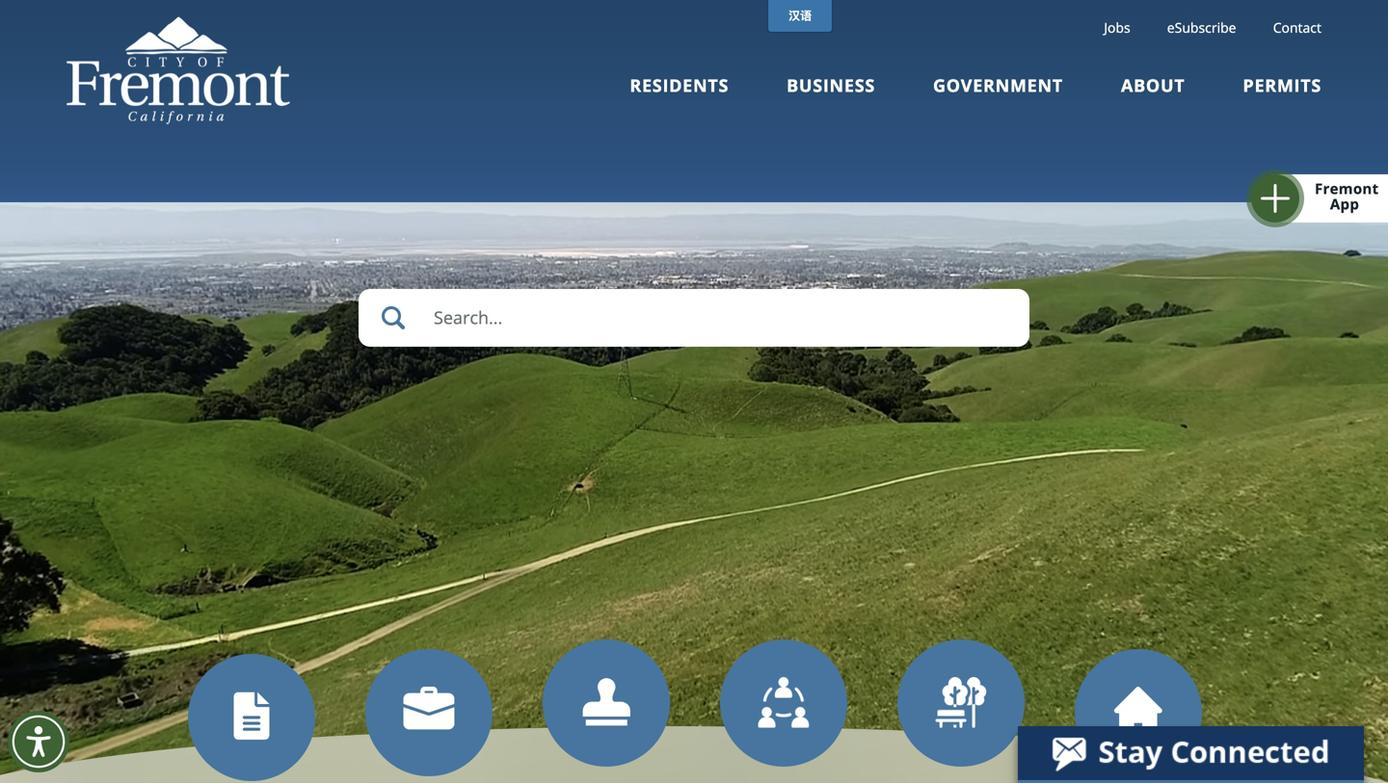 Task type: locate. For each thing, give the bounding box(es) containing it.
esubscribe link
[[1167, 18, 1236, 37]]

residents link
[[630, 74, 729, 123]]

stamp approval image
[[581, 678, 632, 729]]

government
[[933, 74, 1063, 97]]

cta 6 departments image
[[936, 678, 987, 729]]

house image
[[1115, 687, 1163, 738]]

app
[[1330, 194, 1359, 214]]

file lines image
[[226, 692, 277, 743]]

about link
[[1121, 74, 1185, 123]]

about
[[1121, 74, 1185, 97]]

fremont
[[1315, 179, 1379, 199]]

permits
[[1243, 74, 1322, 97]]



Task type: describe. For each thing, give the bounding box(es) containing it.
business
[[787, 74, 875, 97]]

jobs
[[1104, 18, 1131, 37]]

residents
[[630, 74, 729, 97]]

cta 2 employmentcenter image
[[403, 687, 455, 730]]

permits link
[[1243, 74, 1322, 123]]

esubscribe
[[1167, 18, 1236, 37]]

fremont app
[[1315, 179, 1379, 214]]

contact
[[1273, 18, 1322, 37]]

contact link
[[1273, 18, 1322, 37]]

stay connected image
[[1018, 727, 1362, 781]]

business link
[[787, 74, 875, 123]]

government link
[[933, 74, 1063, 123]]

cta 5 departments image
[[758, 678, 809, 729]]

jobs link
[[1104, 18, 1131, 37]]

fremont app link
[[1272, 174, 1388, 223]]

Search text field
[[359, 289, 1030, 347]]



Task type: vqa. For each thing, say whether or not it's contained in the screenshot.
the Residents
yes



